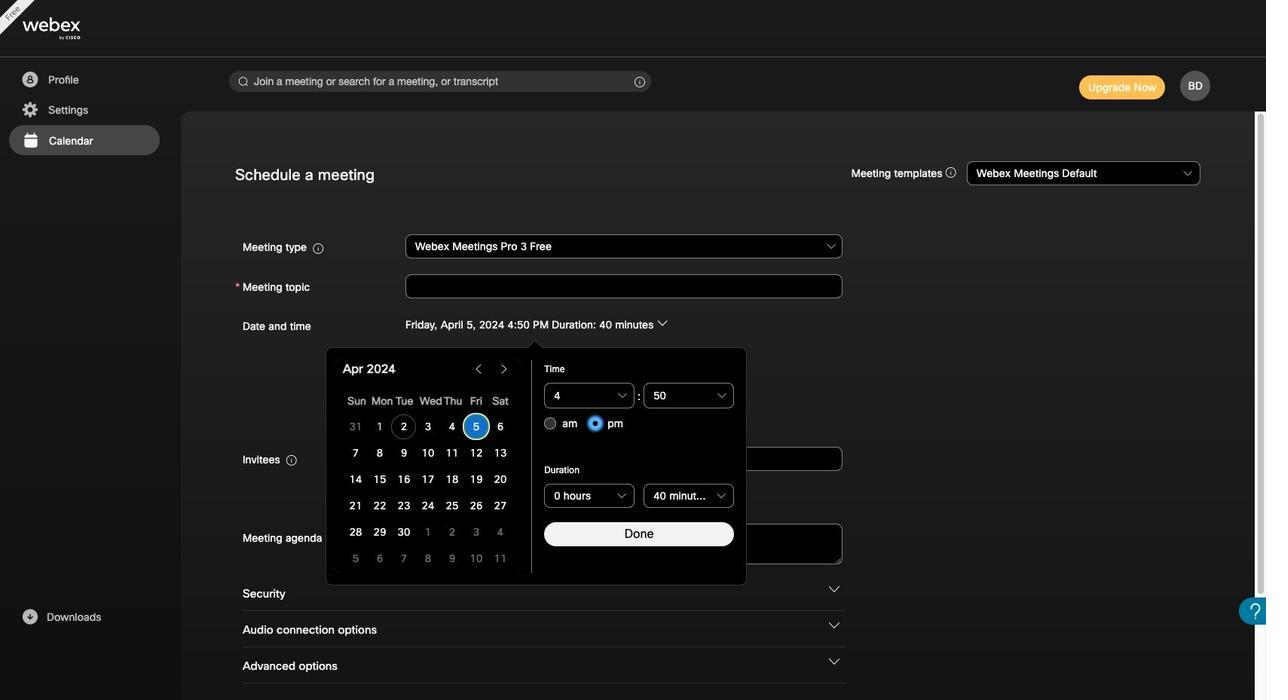 Task type: describe. For each thing, give the bounding box(es) containing it.
mds content download_filled image
[[20, 608, 39, 626]]

mds meetings_filled image
[[21, 132, 40, 150]]

mds settings_filled image
[[20, 101, 39, 119]]

friday, april 5, 2024 grid
[[344, 387, 513, 573]]

arrow image
[[657, 318, 668, 328]]

1 ng down image from the top
[[829, 620, 840, 631]]

cisco webex image
[[23, 18, 113, 40]]



Task type: vqa. For each thing, say whether or not it's contained in the screenshot.
mds check_bold image
no



Task type: locate. For each thing, give the bounding box(es) containing it.
selected element
[[473, 421, 480, 433]]

mds people circle_filled image
[[20, 71, 39, 89]]

application
[[326, 340, 747, 586]]

2 ng down image from the top
[[829, 656, 840, 667]]

None field
[[406, 233, 843, 260]]

None text field
[[644, 383, 734, 409], [406, 524, 843, 565], [644, 383, 734, 409], [406, 524, 843, 565]]

ng down image
[[829, 620, 840, 631], [829, 656, 840, 667]]

0 vertical spatial ng down image
[[829, 620, 840, 631]]

ng down image
[[829, 584, 840, 595]]

1 vertical spatial ng down image
[[829, 656, 840, 667]]

Join a meeting or search for a meeting, or transcript text field
[[229, 71, 651, 92]]

None text field
[[406, 274, 843, 298], [544, 383, 635, 409], [406, 274, 843, 298], [544, 383, 635, 409]]

banner
[[0, 0, 1266, 57]]

group
[[235, 312, 1201, 395], [544, 410, 578, 437], [590, 410, 623, 437]]

option group
[[544, 410, 623, 437]]



